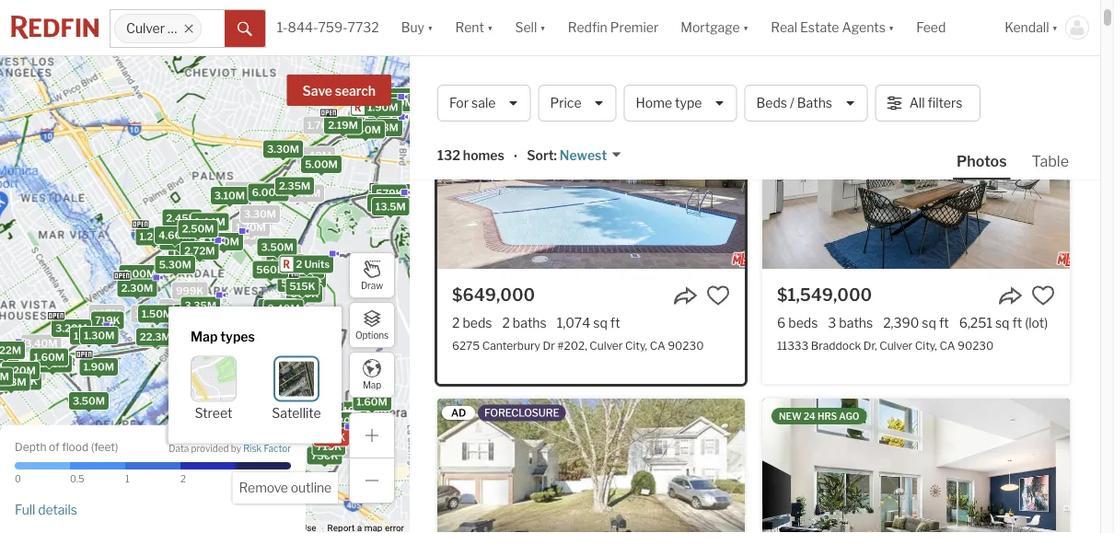 Task type: vqa. For each thing, say whether or not it's contained in the screenshot.
the 2 inside 2 baths
no



Task type: describe. For each thing, give the bounding box(es) containing it.
draw button
[[349, 252, 395, 298]]

sale
[[690, 74, 731, 99]]

1 horizontal spatial city,
[[625, 339, 647, 352]]

1 90230 from the left
[[668, 339, 704, 352]]

buy
[[401, 20, 424, 35]]

$649,000
[[452, 285, 535, 305]]

2 baths
[[502, 315, 547, 331]]

780k
[[284, 291, 311, 302]]

7732
[[348, 20, 379, 35]]

1.20m
[[6, 365, 36, 377]]

units up 739k
[[326, 430, 351, 442]]

1.90m up 789k
[[270, 257, 301, 269]]

2 beds
[[452, 315, 492, 331]]

1 vertical spatial 3.00m
[[123, 268, 156, 280]]

sell ▾ button
[[504, 0, 557, 55]]

0 vertical spatial 1.60m
[[383, 97, 414, 109]]

dialog containing map types
[[169, 306, 342, 443]]

favorite button checkbox for $649,000
[[706, 284, 730, 308]]

1 horizontal spatial 3.50m
[[261, 241, 293, 253]]

11333
[[777, 339, 809, 352]]

1.55m down 2.00m
[[247, 364, 277, 376]]

2.19m
[[328, 119, 358, 131]]

1.70m down the 999k
[[177, 307, 207, 319]]

1.45m
[[224, 381, 255, 393]]

520k
[[330, 415, 358, 427]]

redfin premier
[[568, 20, 659, 35]]

1-844-759-7732
[[277, 20, 379, 35]]

provided
[[191, 443, 229, 454]]

dr
[[543, 339, 555, 352]]

baths for $1,549,000
[[839, 315, 873, 331]]

buy ▾ button
[[390, 0, 444, 55]]

1.87m
[[74, 330, 104, 342]]

2 vertical spatial 1.25m
[[219, 329, 249, 341]]

2 up canterbury
[[502, 315, 510, 331]]

6275
[[452, 339, 480, 352]]

sell
[[515, 20, 537, 35]]

homes
[[585, 74, 653, 99]]

805k
[[334, 414, 362, 426]]

2 horizontal spatial ca
[[940, 339, 955, 352]]

640k
[[323, 425, 351, 437]]

risk
[[243, 443, 262, 454]]

beds / baths button
[[744, 85, 868, 122]]

types
[[220, 328, 255, 344]]

1.90m down "1.44m"
[[209, 236, 239, 248]]

0 vertical spatial 3.30m
[[267, 143, 299, 155]]

2 units up 715k
[[321, 427, 355, 439]]

for
[[657, 74, 685, 99]]

2.40m
[[268, 302, 300, 314]]

details
[[38, 502, 77, 517]]

photo of 13337 beach ave #101, marina del rey, ca 90292 image
[[762, 399, 1070, 533]]

5.30m
[[159, 259, 191, 271]]

5 ▾ from the left
[[888, 20, 894, 35]]

1-844-759-7732 link
[[277, 20, 379, 35]]

1 vertical spatial 1.25m
[[215, 311, 245, 323]]

culver down 2,390
[[879, 339, 913, 352]]

1.90m down 2.00m
[[279, 366, 309, 378]]

favorite button image
[[1031, 284, 1055, 308]]

0 vertical spatial 3.00m
[[356, 120, 389, 132]]

map for map
[[363, 380, 381, 391]]

submit search image
[[237, 22, 252, 37]]

culver down rent
[[437, 74, 500, 99]]

insights
[[924, 80, 980, 98]]

646k
[[334, 404, 362, 416]]

1 horizontal spatial 1.80m
[[135, 308, 166, 320]]

table button
[[1028, 151, 1073, 178]]

mortgage ▾ button
[[670, 0, 760, 55]]

search
[[335, 83, 376, 99]]

132 homes •
[[437, 148, 518, 165]]

2.35m
[[279, 180, 310, 192]]

ft for $649,000
[[610, 315, 620, 331]]

685k
[[10, 375, 38, 387]]

0 horizontal spatial ca
[[551, 74, 581, 99]]

)
[[115, 441, 118, 454]]

1.40m left 2.35m
[[229, 185, 260, 197]]

market
[[870, 80, 921, 98]]

units down 2.45m at the left top of page
[[164, 231, 190, 243]]

feed
[[917, 20, 946, 35]]

photo of 6275 canterbury dr #202, culver city, ca 90230 image
[[437, 50, 745, 269]]

0 vertical spatial 2.30m
[[265, 248, 297, 260]]

1.40m down search
[[350, 124, 381, 136]]

risk factor link
[[243, 442, 291, 455]]

baths
[[797, 95, 832, 111]]

:
[[554, 148, 557, 163]]

rent ▾ button
[[455, 0, 493, 55]]

1.24m
[[139, 231, 169, 243]]

0 horizontal spatial 1.80m
[[37, 358, 68, 370]]

▾ for kendall ▾
[[1052, 20, 1058, 35]]

3 units
[[156, 231, 190, 243]]

map for map types
[[191, 328, 218, 344]]

0 horizontal spatial 2.30m
[[121, 282, 153, 294]]

789k
[[289, 276, 316, 288]]

989k
[[14, 366, 42, 378]]

type
[[675, 95, 702, 111]]

google image
[[5, 509, 65, 533]]

2 up 739k
[[318, 430, 324, 442]]

▾ for sell ▾
[[540, 20, 546, 35]]

0 vertical spatial 1.35m
[[163, 302, 193, 314]]

3 for 3 units
[[156, 231, 162, 243]]

city
[[168, 21, 192, 36]]

options button
[[349, 302, 395, 348]]

2 horizontal spatial city,
[[915, 339, 937, 352]]

1.44m
[[195, 216, 225, 228]]

agents
[[842, 20, 886, 35]]

buy ▾ button
[[401, 0, 433, 55]]

street button
[[191, 356, 237, 421]]

0 horizontal spatial 1.30m
[[84, 330, 115, 342]]

favorite button checkbox for $1,549,000
[[1031, 284, 1055, 308]]

sort
[[527, 148, 554, 163]]

11333 braddock dr, culver city, ca 90230
[[777, 339, 994, 352]]

1.70m left for
[[403, 98, 433, 110]]

6,251
[[959, 315, 993, 331]]

for
[[449, 95, 469, 111]]

3 sq from the left
[[995, 315, 1010, 331]]

newest
[[560, 148, 607, 163]]

1.70m up 2.72m
[[196, 226, 226, 238]]

▾ for rent ▾
[[487, 20, 493, 35]]

3.35m
[[185, 300, 216, 312]]

2 up 640k in the bottom of the page
[[330, 408, 336, 420]]

2 down data
[[180, 474, 186, 485]]

6,251 sq ft (lot)
[[959, 315, 1048, 331]]

depth
[[15, 441, 46, 454]]

sale
[[472, 95, 496, 111]]

ft for $1,549,000
[[939, 315, 949, 331]]

premier
[[610, 20, 659, 35]]

rent ▾ button
[[444, 0, 504, 55]]

1.40m up 2.35m
[[301, 149, 332, 161]]

2 up 789k
[[296, 258, 302, 270]]

(
[[91, 441, 94, 454]]

favorite button image
[[706, 284, 730, 308]]

875k
[[377, 193, 404, 205]]

3 baths
[[828, 315, 873, 331]]

units up 640k in the bottom of the page
[[338, 408, 364, 420]]

hrs
[[818, 411, 837, 422]]

1.50m down search
[[357, 120, 388, 132]]

515k
[[290, 280, 315, 292]]

rent ▾
[[455, 20, 493, 35]]

6
[[777, 315, 786, 331]]

2 horizontal spatial 1.80m
[[346, 119, 377, 131]]

844-
[[288, 20, 318, 35]]

2 units up 739k
[[318, 430, 351, 442]]

baths for $649,000
[[513, 315, 547, 331]]

2 units down 646k
[[334, 417, 368, 429]]

culver city, ca homes for sale
[[437, 74, 731, 99]]

500k
[[294, 287, 322, 299]]

ago
[[839, 411, 860, 422]]

real estate agents ▾
[[771, 20, 894, 35]]



Task type: locate. For each thing, give the bounding box(es) containing it.
2 units up 640k in the bottom of the page
[[330, 408, 364, 420]]

1.55m up 290k
[[257, 351, 287, 363]]

3.00m left 5.30m
[[123, 268, 156, 280]]

2 90230 from the left
[[958, 339, 994, 352]]

city, right #202,
[[625, 339, 647, 352]]

▾ right rent
[[487, 20, 493, 35]]

1.55m right 2.19m
[[366, 122, 396, 134]]

sq for $649,000
[[593, 315, 608, 331]]

995k
[[217, 333, 244, 345]]

2
[[296, 258, 302, 270], [452, 315, 460, 331], [502, 315, 510, 331], [330, 408, 336, 420], [334, 417, 341, 429], [321, 427, 327, 439], [318, 430, 324, 442], [180, 474, 186, 485]]

1 horizontal spatial beds
[[788, 315, 818, 331]]

2 up 715k
[[321, 427, 327, 439]]

1.30m
[[380, 97, 411, 109], [84, 330, 115, 342]]

satellite
[[272, 405, 321, 421]]

units down 646k
[[343, 417, 368, 429]]

1.25m up 1.68m
[[389, 93, 419, 105]]

1.50m up 560k
[[235, 230, 266, 242]]

0 vertical spatial 1.80m
[[346, 119, 377, 131]]

baths up the dr,
[[839, 315, 873, 331]]

all filters
[[909, 95, 963, 111]]

factor
[[264, 443, 291, 454]]

1 vertical spatial 559k
[[281, 277, 309, 289]]

3.30m up 2.35m
[[267, 143, 299, 155]]

1.15m up 290k
[[300, 356, 328, 368]]

1.30m down the '719k'
[[84, 330, 115, 342]]

all filters button
[[875, 85, 981, 122]]

0 vertical spatial 1.15m
[[93, 307, 121, 319]]

559k up 780k
[[281, 277, 309, 289]]

0 horizontal spatial 3.50m
[[73, 395, 105, 407]]

ca
[[551, 74, 581, 99], [650, 339, 665, 352], [940, 339, 955, 352]]

save
[[303, 83, 332, 99]]

1,074
[[557, 315, 590, 331]]

map inside map button
[[363, 380, 381, 391]]

775k
[[287, 280, 313, 292]]

save search
[[303, 83, 376, 99]]

1 vertical spatial 2.30m
[[121, 282, 153, 294]]

1.60m up '805k'
[[357, 396, 387, 408]]

sq
[[593, 315, 608, 331], [922, 315, 936, 331], [995, 315, 1010, 331]]

map inside dialog
[[191, 328, 218, 344]]

/
[[790, 95, 794, 111]]

3.10m
[[214, 190, 245, 202], [371, 197, 402, 209]]

1.80m up '22.3m'
[[135, 308, 166, 320]]

2 favorite button checkbox from the left
[[1031, 284, 1055, 308]]

1 vertical spatial 1.60m
[[34, 351, 65, 363]]

ca down 2,390 sq ft
[[940, 339, 955, 352]]

photo of 11333 braddock dr, culver city, ca 90230 image
[[762, 50, 1070, 269]]

2 up "6275"
[[452, 315, 460, 331]]

0 horizontal spatial 1.05m
[[246, 359, 276, 371]]

▾ right kendall
[[1052, 20, 1058, 35]]

1.80m down 3.40m
[[37, 358, 68, 370]]

None search field
[[202, 10, 224, 47]]

data provided by risk factor
[[169, 443, 291, 454]]

3.10m up "1.44m"
[[214, 190, 245, 202]]

6275 canterbury dr #202, culver city, ca 90230
[[452, 339, 704, 352]]

2 ft from the left
[[939, 315, 949, 331]]

1 horizontal spatial ca
[[650, 339, 665, 352]]

1 horizontal spatial 90230
[[958, 339, 994, 352]]

culver down 1,074 sq ft
[[590, 339, 623, 352]]

1 vertical spatial 3
[[828, 315, 836, 331]]

▾ right agents
[[888, 20, 894, 35]]

2.85m
[[262, 302, 294, 314]]

▾ for buy ▾
[[427, 20, 433, 35]]

#202,
[[557, 339, 587, 352]]

1 horizontal spatial 2.30m
[[265, 248, 297, 260]]

1.25m up map types
[[215, 311, 245, 323]]

previous button image
[[452, 151, 471, 169]]

filters
[[928, 95, 963, 111]]

0 vertical spatial 1.05m
[[246, 359, 276, 371]]

1.25m
[[389, 93, 419, 105], [215, 311, 245, 323], [219, 329, 249, 341]]

ca left the homes
[[551, 74, 581, 99]]

0 horizontal spatial 1.35m
[[163, 302, 193, 314]]

2 sq from the left
[[922, 315, 936, 331]]

3
[[156, 231, 162, 243], [828, 315, 836, 331]]

by
[[231, 443, 241, 454]]

1.03m
[[390, 199, 421, 211]]

0 vertical spatial 1.30m
[[380, 97, 411, 109]]

map types
[[191, 328, 255, 344]]

1 horizontal spatial 1.35m
[[251, 375, 282, 387]]

city, down 2,390 sq ft
[[915, 339, 937, 352]]

1 vertical spatial map
[[363, 380, 381, 391]]

sq right 1,074
[[593, 315, 608, 331]]

0 horizontal spatial 559k
[[281, 277, 309, 289]]

1 vertical spatial 1.05m
[[280, 380, 311, 392]]

3 for 3 baths
[[828, 315, 836, 331]]

559k up 13.5m
[[380, 187, 408, 199]]

1 vertical spatial 3.30m
[[244, 208, 276, 220]]

2 vertical spatial 1.60m
[[357, 396, 387, 408]]

1.60m up 1.68m
[[383, 97, 414, 109]]

1.25m up 1.37m
[[219, 329, 249, 341]]

3 ft from the left
[[1012, 315, 1022, 331]]

2.50m
[[182, 223, 214, 235]]

3.50m
[[261, 241, 293, 253], [73, 395, 105, 407]]

sq right 2,390
[[922, 315, 936, 331]]

3.30m
[[267, 143, 299, 155], [244, 208, 276, 220]]

canterbury
[[482, 339, 540, 352]]

homes
[[463, 148, 504, 163]]

map button
[[349, 352, 395, 398]]

1 vertical spatial 1.30m
[[84, 330, 115, 342]]

rent
[[455, 20, 484, 35]]

ft right 1,074
[[610, 315, 620, 331]]

0 vertical spatial map
[[191, 328, 218, 344]]

street
[[195, 405, 232, 421]]

baths
[[513, 315, 547, 331], [839, 315, 873, 331]]

for sale
[[449, 95, 496, 111]]

▾ right mortgage
[[743, 20, 749, 35]]

0 vertical spatial 1.25m
[[389, 93, 419, 105]]

1.35m down 2.00m
[[251, 375, 282, 387]]

▾ right buy
[[427, 20, 433, 35]]

0 vertical spatial 559k
[[380, 187, 408, 199]]

0 horizontal spatial sq
[[593, 315, 608, 331]]

1 horizontal spatial map
[[363, 380, 381, 391]]

3.00m down search
[[356, 120, 389, 132]]

dialog
[[169, 306, 342, 443]]

0 horizontal spatial city,
[[504, 74, 547, 99]]

1 ▾ from the left
[[427, 20, 433, 35]]

feet
[[94, 441, 115, 454]]

1 horizontal spatial 1.30m
[[380, 97, 411, 109]]

data
[[169, 443, 189, 454]]

favorite button checkbox
[[706, 284, 730, 308], [1031, 284, 1055, 308]]

beds
[[463, 315, 492, 331], [788, 315, 818, 331]]

kendall
[[1005, 20, 1049, 35]]

braddock
[[811, 339, 861, 352]]

2 beds from the left
[[788, 315, 818, 331]]

city, left price
[[504, 74, 547, 99]]

0 vertical spatial 3
[[156, 231, 162, 243]]

price
[[550, 95, 582, 111]]

remove outline button
[[232, 472, 338, 504]]

buy ▾
[[401, 20, 433, 35]]

0 horizontal spatial beds
[[463, 315, 492, 331]]

750k
[[330, 420, 358, 432]]

▾ for mortgage ▾
[[743, 20, 749, 35]]

0 horizontal spatial ft
[[610, 315, 620, 331]]

2 units up 789k
[[296, 258, 330, 270]]

1.70m down save
[[307, 119, 337, 131]]

baths up canterbury
[[513, 315, 547, 331]]

3.30m down the 6.00m
[[244, 208, 276, 220]]

1.40m
[[350, 124, 381, 136], [301, 149, 332, 161], [229, 185, 260, 197], [290, 187, 321, 199]]

▾ right the sell
[[540, 20, 546, 35]]

1 sq from the left
[[593, 315, 608, 331]]

6 ▾ from the left
[[1052, 20, 1058, 35]]

beds up "6275"
[[463, 315, 492, 331]]

0 horizontal spatial 3.10m
[[214, 190, 245, 202]]

satellite button
[[272, 356, 321, 421]]

730k
[[311, 450, 338, 462]]

1.10m
[[143, 332, 172, 344]]

culver left city
[[126, 21, 165, 36]]

4 ▾ from the left
[[743, 20, 749, 35]]

ft left 6,251
[[939, 315, 949, 331]]

4.60m
[[158, 229, 191, 241]]

1 horizontal spatial sq
[[922, 315, 936, 331]]

full details
[[15, 502, 77, 517]]

2 ▾ from the left
[[487, 20, 493, 35]]

remove outline
[[239, 480, 331, 496]]

1 beds from the left
[[463, 315, 492, 331]]

options
[[355, 330, 389, 341]]

560k
[[256, 264, 284, 276]]

3 up braddock
[[828, 315, 836, 331]]

1 vertical spatial 1.35m
[[251, 375, 282, 387]]

3 ▾ from the left
[[540, 20, 546, 35]]

1 vertical spatial 1.80m
[[135, 308, 166, 320]]

1.05m
[[246, 359, 276, 371], [280, 380, 311, 392]]

1.90m down 1.87m
[[83, 361, 114, 373]]

sq right 6,251
[[995, 315, 1010, 331]]

price button
[[538, 85, 617, 122]]

1 horizontal spatial 3.00m
[[356, 120, 389, 132]]

0 vertical spatial 3.50m
[[261, 241, 293, 253]]

1 horizontal spatial 3
[[828, 315, 836, 331]]

600k
[[290, 288, 319, 300]]

3.00m
[[356, 120, 389, 132], [123, 268, 156, 280]]

3 left the 8.98m
[[156, 231, 162, 243]]

0 horizontal spatial 90230
[[668, 339, 704, 352]]

1 horizontal spatial ft
[[939, 315, 949, 331]]

1.68m
[[368, 121, 399, 133]]

3.50m up 560k
[[261, 241, 293, 253]]

1-
[[277, 20, 288, 35]]

beds for $649,000
[[463, 315, 492, 331]]

table
[[1032, 152, 1069, 170]]

3.50m up ( in the bottom of the page
[[73, 395, 105, 407]]

0 horizontal spatial 1.15m
[[93, 307, 121, 319]]

1 baths from the left
[[513, 315, 547, 331]]

2.30m up '22.3m'
[[121, 282, 153, 294]]

0 horizontal spatial 3
[[156, 231, 162, 243]]

beds right '6'
[[788, 315, 818, 331]]

1.60m down 3.40m
[[34, 351, 65, 363]]

2.30m up 560k
[[265, 248, 297, 260]]

dr,
[[863, 339, 877, 352]]

2 vertical spatial 1.80m
[[37, 358, 68, 370]]

1.53m
[[0, 376, 26, 388]]

1 horizontal spatial favorite button checkbox
[[1031, 284, 1055, 308]]

ca right #202,
[[650, 339, 665, 352]]

1.90m up 1.68m
[[367, 101, 398, 113]]

495k
[[292, 264, 320, 276]]

photos button
[[953, 151, 1028, 180]]

home type
[[636, 95, 702, 111]]

2 horizontal spatial ft
[[1012, 315, 1022, 331]]

1.15m up 1.87m
[[93, 307, 121, 319]]

remove culver city image
[[183, 23, 194, 34]]

draw
[[361, 280, 383, 291]]

beds for $1,549,000
[[788, 315, 818, 331]]

1.35m down the 999k
[[163, 302, 193, 314]]

1 horizontal spatial baths
[[839, 315, 873, 331]]

real
[[771, 20, 797, 35]]

feed button
[[905, 0, 994, 55]]

1 horizontal spatial 3.10m
[[371, 197, 402, 209]]

ad region
[[437, 399, 745, 533]]

photos
[[957, 152, 1007, 170]]

1 favorite button checkbox from the left
[[706, 284, 730, 308]]

1 vertical spatial 1.15m
[[300, 356, 328, 368]]

1.70m down the 6.00m
[[236, 221, 266, 233]]

3.20m
[[55, 322, 87, 334]]

sell ▾
[[515, 20, 546, 35]]

units down '805k'
[[330, 427, 355, 439]]

1.55m down the 3 units
[[172, 247, 202, 259]]

market insights link
[[870, 60, 980, 100]]

0 horizontal spatial 3.00m
[[123, 268, 156, 280]]

3 inside map region
[[156, 231, 162, 243]]

1 horizontal spatial 559k
[[380, 187, 408, 199]]

1 vertical spatial 3.50m
[[73, 395, 105, 407]]

0 horizontal spatial baths
[[513, 315, 547, 331]]

home
[[636, 95, 672, 111]]

all
[[909, 95, 925, 111]]

units up 789k
[[304, 258, 330, 270]]

1.05m up satellite at the bottom left of page
[[280, 380, 311, 392]]

13.5m
[[375, 201, 406, 213]]

559k
[[380, 187, 408, 199], [281, 277, 309, 289]]

1 horizontal spatial 1.15m
[[300, 356, 328, 368]]

1.50m down 3.40m
[[6, 366, 37, 378]]

2 down 646k
[[334, 417, 341, 429]]

2.72m
[[184, 245, 215, 257]]

1 ft from the left
[[610, 315, 620, 331]]

1.50m up '22.3m'
[[142, 308, 172, 320]]

0 horizontal spatial map
[[191, 328, 218, 344]]

sq for $1,549,000
[[922, 315, 936, 331]]

map region
[[0, 0, 549, 533]]

mortgage ▾
[[681, 20, 749, 35]]

2 baths from the left
[[839, 315, 873, 331]]

2,390 sq ft
[[883, 315, 949, 331]]

0 horizontal spatial favorite button checkbox
[[706, 284, 730, 308]]

6 beds
[[777, 315, 818, 331]]

1.05m up 1.45m
[[246, 359, 276, 371]]

ft left (lot)
[[1012, 315, 1022, 331]]

1.40m down 5.00m
[[290, 187, 321, 199]]

1.80m down search
[[346, 119, 377, 131]]

2 horizontal spatial sq
[[995, 315, 1010, 331]]

3.10m up draw button
[[371, 197, 402, 209]]

1 horizontal spatial 1.05m
[[280, 380, 311, 392]]

1.30m up 1.68m
[[380, 97, 411, 109]]

mortgage ▾ button
[[681, 0, 749, 55]]

remove
[[239, 480, 288, 496]]



